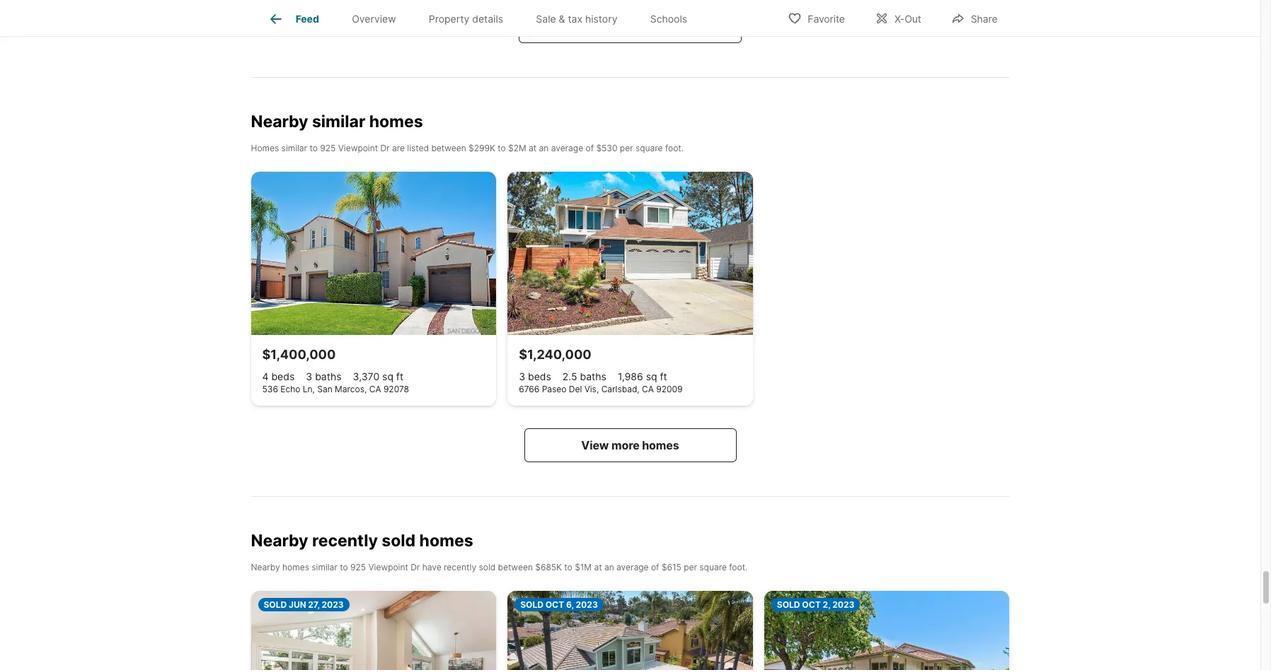 Task type: vqa. For each thing, say whether or not it's contained in the screenshot.
screen
no



Task type: describe. For each thing, give the bounding box(es) containing it.
sq for $1,400,000
[[382, 371, 393, 383]]

0 vertical spatial foot.
[[665, 143, 684, 153]]

homes
[[251, 143, 279, 153]]

4 beds
[[262, 371, 295, 383]]

property details
[[429, 13, 503, 25]]

homes similar to 925 viewpoint dr are listed between $299k to $2m at an average of $530 per square foot.
[[251, 143, 684, 153]]

marcos,
[[335, 384, 367, 395]]

2.5 baths
[[563, 371, 606, 383]]

overview tab
[[335, 2, 412, 36]]

photo of 1165 calle de los serranos, san marcos, ca 92078 image
[[764, 591, 1010, 671]]

$299k
[[469, 143, 495, 153]]

1 horizontal spatial 925
[[350, 562, 366, 573]]

sold for sold oct 2, 2023
[[777, 600, 800, 610]]

paseo
[[542, 384, 566, 395]]

baths for $1,400,000
[[315, 371, 342, 383]]

are
[[392, 143, 405, 153]]

photo of 6766 paseo del vis, carlsbad, ca 92009 image
[[508, 172, 753, 335]]

0 horizontal spatial recently
[[312, 531, 378, 551]]

favorite button
[[776, 3, 857, 32]]

$685k
[[535, 562, 562, 573]]

1 horizontal spatial per
[[684, 562, 697, 573]]

2 vertical spatial similar
[[312, 562, 337, 573]]

2.5
[[563, 371, 577, 383]]

1 vertical spatial of
[[651, 562, 659, 573]]

2,
[[823, 600, 830, 610]]

0 horizontal spatial square
[[636, 143, 663, 153]]

1 horizontal spatial dr
[[411, 562, 420, 573]]

0 horizontal spatial average
[[551, 143, 583, 153]]

3 beds
[[519, 371, 551, 383]]

sq for $1,240,000
[[646, 371, 657, 383]]

overview
[[352, 13, 396, 25]]

92009
[[656, 384, 683, 395]]

beds for $1,400,000
[[271, 371, 295, 383]]

schools tab
[[634, 2, 704, 36]]

x-out button
[[863, 3, 933, 32]]

oct for 6,
[[545, 600, 564, 610]]

tab list containing feed
[[251, 0, 715, 36]]

history
[[585, 13, 617, 25]]

sold for sold oct 6, 2023
[[520, 600, 543, 610]]

sold oct 2, 2023 button
[[764, 591, 1010, 671]]

1 vertical spatial foot.
[[729, 562, 748, 573]]

1 vertical spatial recently
[[444, 562, 476, 573]]

0 vertical spatial per
[[620, 143, 633, 153]]

nearby for nearby recently sold homes
[[251, 531, 308, 551]]

carlsbad,
[[601, 384, 640, 395]]

nearby similar homes
[[251, 112, 423, 132]]

6766 paseo del vis, carlsbad, ca 92009
[[519, 384, 683, 395]]

property
[[429, 13, 469, 25]]

favorite
[[808, 12, 845, 24]]

0 horizontal spatial feed
[[296, 13, 319, 25]]

&
[[559, 13, 565, 25]]

nearby homes similar to 925 viewpoint dr have recently sold between $685k to $1m at an average of $615 per square foot.
[[251, 562, 748, 573]]

listed
[[407, 143, 429, 153]]

homes up "have"
[[419, 531, 473, 551]]

ft for $1,400,000
[[396, 371, 403, 383]]

1 vertical spatial square
[[699, 562, 727, 573]]

photo of 1980 falling leaf ct, san marcos, ca 92078 image
[[508, 591, 753, 671]]

to left $2m
[[498, 143, 506, 153]]

feed inside button
[[692, 19, 718, 33]]

feed link
[[267, 11, 319, 28]]

2023 for sold oct 2, 2023
[[832, 600, 855, 610]]

0 horizontal spatial between
[[431, 143, 466, 153]]

536 echo ln, san marcos, ca 92078
[[262, 384, 409, 395]]

view more homes button
[[524, 429, 736, 463]]

your
[[664, 19, 689, 33]]

0 vertical spatial dr
[[380, 143, 390, 153]]

3 baths
[[306, 371, 342, 383]]

3,370 sq ft
[[353, 371, 403, 383]]

0 vertical spatial of
[[586, 143, 594, 153]]

photo of 1602 la verde dr, san marcos, ca 92078 image
[[251, 591, 496, 671]]

photo of 536 echo ln, san marcos, ca 92078 image
[[251, 172, 496, 335]]

$1,240,000
[[519, 347, 591, 362]]

san
[[317, 384, 332, 395]]

view 7 more homes in your feed button
[[519, 9, 742, 43]]

share
[[971, 12, 998, 24]]

1 horizontal spatial sold
[[479, 562, 496, 573]]

1,986 sq ft
[[618, 371, 667, 383]]

sale
[[536, 13, 556, 25]]

3 for 3 baths
[[306, 371, 312, 383]]

1 horizontal spatial at
[[594, 562, 602, 573]]

7
[[572, 19, 579, 33]]

1,986
[[618, 371, 643, 383]]

1 vertical spatial an
[[604, 562, 614, 573]]

sold jun 27, 2023
[[264, 600, 344, 610]]

0 vertical spatial sold
[[382, 531, 416, 551]]



Task type: locate. For each thing, give the bounding box(es) containing it.
foot. right $530
[[665, 143, 684, 153]]

sold left 2,
[[777, 600, 800, 610]]

nearby for nearby homes similar to 925 viewpoint dr have recently sold between $685k to $1m at an average of $615 per square foot.
[[251, 562, 280, 573]]

have
[[422, 562, 441, 573]]

2023
[[322, 600, 344, 610], [576, 600, 598, 610], [832, 600, 855, 610]]

dr left "have"
[[411, 562, 420, 573]]

1 horizontal spatial view
[[581, 439, 609, 453]]

3 nearby from the top
[[251, 562, 280, 573]]

1 vertical spatial more
[[611, 439, 640, 453]]

2 oct from the left
[[802, 600, 821, 610]]

1 beds from the left
[[271, 371, 295, 383]]

1 horizontal spatial an
[[604, 562, 614, 573]]

between right listed
[[431, 143, 466, 153]]

x-
[[894, 12, 905, 24]]

ft up 92009
[[660, 371, 667, 383]]

0 horizontal spatial more
[[582, 19, 610, 33]]

0 horizontal spatial foot.
[[665, 143, 684, 153]]

2 sq from the left
[[646, 371, 657, 383]]

0 vertical spatial between
[[431, 143, 466, 153]]

beds
[[271, 371, 295, 383], [528, 371, 551, 383]]

beds up echo
[[271, 371, 295, 383]]

2 ft from the left
[[660, 371, 667, 383]]

more down the "carlsbad,"
[[611, 439, 640, 453]]

square right $615
[[699, 562, 727, 573]]

average left $530
[[551, 143, 583, 153]]

3 up ln, at the bottom left of the page
[[306, 371, 312, 383]]

between
[[431, 143, 466, 153], [498, 562, 533, 573]]

2023 inside sold oct 6, 2023 button
[[576, 600, 598, 610]]

echo
[[280, 384, 300, 395]]

ft for $1,240,000
[[660, 371, 667, 383]]

1 ft from the left
[[396, 371, 403, 383]]

1 horizontal spatial recently
[[444, 562, 476, 573]]

1 horizontal spatial average
[[616, 562, 649, 573]]

0 horizontal spatial 3
[[306, 371, 312, 383]]

1 vertical spatial average
[[616, 562, 649, 573]]

0 vertical spatial similar
[[312, 112, 365, 132]]

oct left 6,
[[545, 600, 564, 610]]

1 nearby from the top
[[251, 112, 308, 132]]

more
[[582, 19, 610, 33], [611, 439, 640, 453]]

0 horizontal spatial ca
[[369, 384, 381, 395]]

view 7 more homes in your feed
[[542, 19, 718, 33]]

sold oct 6, 2023
[[520, 600, 598, 610]]

2023 inside the sold oct 2, 2023 button
[[832, 600, 855, 610]]

1 sold from the left
[[264, 600, 287, 610]]

viewpoint
[[338, 143, 378, 153], [368, 562, 408, 573]]

sold jun 27, 2023 button
[[251, 591, 496, 671]]

3 for 3 beds
[[519, 371, 525, 383]]

square
[[636, 143, 663, 153], [699, 562, 727, 573]]

nearby up homes
[[251, 112, 308, 132]]

1 sq from the left
[[382, 371, 393, 383]]

baths for $1,240,000
[[580, 371, 606, 383]]

6766
[[519, 384, 539, 395]]

0 horizontal spatial baths
[[315, 371, 342, 383]]

in
[[652, 19, 662, 33]]

1 vertical spatial sold
[[479, 562, 496, 573]]

nearby
[[251, 112, 308, 132], [251, 531, 308, 551], [251, 562, 280, 573]]

2 vertical spatial nearby
[[251, 562, 280, 573]]

3 sold from the left
[[777, 600, 800, 610]]

$1,400,000
[[262, 347, 336, 362]]

ca down 3,370 sq ft
[[369, 384, 381, 395]]

0 horizontal spatial oct
[[545, 600, 564, 610]]

1 horizontal spatial sold
[[520, 600, 543, 610]]

similar
[[312, 112, 365, 132], [281, 143, 307, 153], [312, 562, 337, 573]]

2 3 from the left
[[519, 371, 525, 383]]

homes down 92009
[[642, 439, 679, 453]]

ca down 1,986 sq ft
[[642, 384, 654, 395]]

homes left in
[[612, 19, 649, 33]]

1 horizontal spatial baths
[[580, 371, 606, 383]]

feed right your
[[692, 19, 718, 33]]

925 down nearby recently sold homes
[[350, 562, 366, 573]]

oct for 2,
[[802, 600, 821, 610]]

of left $615
[[651, 562, 659, 573]]

0 horizontal spatial 925
[[320, 143, 336, 153]]

0 horizontal spatial per
[[620, 143, 633, 153]]

to left the $1m
[[564, 562, 572, 573]]

baths up vis,
[[580, 371, 606, 383]]

sq
[[382, 371, 393, 383], [646, 371, 657, 383]]

1 horizontal spatial oct
[[802, 600, 821, 610]]

schools
[[650, 13, 687, 25]]

between left $685k
[[498, 562, 533, 573]]

sold
[[382, 531, 416, 551], [479, 562, 496, 573]]

1 vertical spatial view
[[581, 439, 609, 453]]

2 sold from the left
[[520, 600, 543, 610]]

0 horizontal spatial sold
[[382, 531, 416, 551]]

nearby for nearby similar homes
[[251, 112, 308, 132]]

oct left 2,
[[802, 600, 821, 610]]

viewpoint down nearby similar homes
[[338, 143, 378, 153]]

foot.
[[665, 143, 684, 153], [729, 562, 748, 573]]

2 ca from the left
[[642, 384, 654, 395]]

1 vertical spatial per
[[684, 562, 697, 573]]

1 vertical spatial between
[[498, 562, 533, 573]]

an right the $1m
[[604, 562, 614, 573]]

2023 right the 27,
[[322, 600, 344, 610]]

0 vertical spatial view
[[542, 19, 570, 33]]

0 horizontal spatial sq
[[382, 371, 393, 383]]

per right $530
[[620, 143, 633, 153]]

92078
[[384, 384, 409, 395]]

to down nearby similar homes
[[310, 143, 318, 153]]

1 vertical spatial nearby
[[251, 531, 308, 551]]

sold
[[264, 600, 287, 610], [520, 600, 543, 610], [777, 600, 800, 610]]

nearby recently sold homes
[[251, 531, 473, 551]]

details
[[472, 13, 503, 25]]

vis,
[[584, 384, 599, 395]]

0 vertical spatial recently
[[312, 531, 378, 551]]

tax
[[568, 13, 582, 25]]

view for view 7 more homes in your feed
[[542, 19, 570, 33]]

sale & tax history tab
[[520, 2, 634, 36]]

of left $530
[[586, 143, 594, 153]]

0 horizontal spatial view
[[542, 19, 570, 33]]

baths
[[315, 371, 342, 383], [580, 371, 606, 383]]

2023 inside sold jun 27, 2023 button
[[322, 600, 344, 610]]

average
[[551, 143, 583, 153], [616, 562, 649, 573]]

per right $615
[[684, 562, 697, 573]]

1 horizontal spatial beds
[[528, 371, 551, 383]]

1 horizontal spatial sq
[[646, 371, 657, 383]]

0 vertical spatial nearby
[[251, 112, 308, 132]]

oct
[[545, 600, 564, 610], [802, 600, 821, 610]]

square right $530
[[636, 143, 663, 153]]

3,370
[[353, 371, 379, 383]]

dr
[[380, 143, 390, 153], [411, 562, 420, 573]]

homes
[[612, 19, 649, 33], [369, 112, 423, 132], [642, 439, 679, 453], [419, 531, 473, 551], [282, 562, 309, 573]]

at
[[529, 143, 537, 153], [594, 562, 602, 573]]

1 horizontal spatial between
[[498, 562, 533, 573]]

2023 for sold oct 6, 2023
[[576, 600, 598, 610]]

0 horizontal spatial beds
[[271, 371, 295, 383]]

2 horizontal spatial 2023
[[832, 600, 855, 610]]

more right 7
[[582, 19, 610, 33]]

1 baths from the left
[[315, 371, 342, 383]]

1 vertical spatial at
[[594, 562, 602, 573]]

ln,
[[303, 384, 315, 395]]

del
[[569, 384, 582, 395]]

4
[[262, 371, 269, 383]]

0 horizontal spatial ft
[[396, 371, 403, 383]]

1 2023 from the left
[[322, 600, 344, 610]]

$615
[[662, 562, 681, 573]]

sale & tax history
[[536, 13, 617, 25]]

view more homes
[[581, 439, 679, 453]]

1 vertical spatial 925
[[350, 562, 366, 573]]

ca for $1,240,000
[[642, 384, 654, 395]]

an
[[539, 143, 549, 153], [604, 562, 614, 573]]

2 horizontal spatial sold
[[777, 600, 800, 610]]

27,
[[308, 600, 320, 610]]

0 horizontal spatial sold
[[264, 600, 287, 610]]

1 horizontal spatial foot.
[[729, 562, 748, 573]]

1 horizontal spatial more
[[611, 439, 640, 453]]

2 2023 from the left
[[576, 600, 598, 610]]

925
[[320, 143, 336, 153], [350, 562, 366, 573]]

2 baths from the left
[[580, 371, 606, 383]]

beds for $1,240,000
[[528, 371, 551, 383]]

sold inside sold jun 27, 2023 button
[[264, 600, 287, 610]]

view down vis,
[[581, 439, 609, 453]]

recently
[[312, 531, 378, 551], [444, 562, 476, 573]]

ca
[[369, 384, 381, 395], [642, 384, 654, 395]]

of
[[586, 143, 594, 153], [651, 562, 659, 573]]

536
[[262, 384, 278, 395]]

property details tab
[[412, 2, 520, 36]]

6,
[[566, 600, 574, 610]]

view left 7
[[542, 19, 570, 33]]

0 horizontal spatial of
[[586, 143, 594, 153]]

$2m
[[508, 143, 526, 153]]

0 vertical spatial 925
[[320, 143, 336, 153]]

dr left are
[[380, 143, 390, 153]]

1 horizontal spatial ft
[[660, 371, 667, 383]]

1 ca from the left
[[369, 384, 381, 395]]

0 horizontal spatial at
[[529, 143, 537, 153]]

average left $615
[[616, 562, 649, 573]]

$1m
[[575, 562, 592, 573]]

an right $2m
[[539, 143, 549, 153]]

ca for $1,400,000
[[369, 384, 381, 395]]

0 vertical spatial more
[[582, 19, 610, 33]]

0 horizontal spatial dr
[[380, 143, 390, 153]]

baths up san
[[315, 371, 342, 383]]

925 down nearby similar homes
[[320, 143, 336, 153]]

share button
[[939, 3, 1010, 32]]

1 horizontal spatial ca
[[642, 384, 654, 395]]

foot. right $615
[[729, 562, 748, 573]]

0 vertical spatial square
[[636, 143, 663, 153]]

at right $2m
[[529, 143, 537, 153]]

sold inside sold oct 6, 2023 button
[[520, 600, 543, 610]]

jun
[[289, 600, 306, 610]]

1 horizontal spatial square
[[699, 562, 727, 573]]

1 horizontal spatial of
[[651, 562, 659, 573]]

1 horizontal spatial feed
[[692, 19, 718, 33]]

sold inside button
[[777, 600, 800, 610]]

0 vertical spatial an
[[539, 143, 549, 153]]

sold for sold jun 27, 2023
[[264, 600, 287, 610]]

1 horizontal spatial 3
[[519, 371, 525, 383]]

nearby up sold jun 27, 2023
[[251, 562, 280, 573]]

1 vertical spatial viewpoint
[[368, 562, 408, 573]]

2023 for sold jun 27, 2023
[[322, 600, 344, 610]]

to
[[310, 143, 318, 153], [498, 143, 506, 153], [340, 562, 348, 573], [564, 562, 572, 573]]

1 oct from the left
[[545, 600, 564, 610]]

at right the $1m
[[594, 562, 602, 573]]

tab list
[[251, 0, 715, 36]]

view
[[542, 19, 570, 33], [581, 439, 609, 453]]

similar for homes
[[281, 143, 307, 153]]

ft up 92078
[[396, 371, 403, 383]]

0 vertical spatial average
[[551, 143, 583, 153]]

0 horizontal spatial an
[[539, 143, 549, 153]]

3 up 6766
[[519, 371, 525, 383]]

sold left 6,
[[520, 600, 543, 610]]

sq up 92078
[[382, 371, 393, 383]]

sold left jun
[[264, 600, 287, 610]]

3
[[306, 371, 312, 383], [519, 371, 525, 383]]

beds up 6766
[[528, 371, 551, 383]]

feed
[[296, 13, 319, 25], [692, 19, 718, 33]]

view for view more homes
[[581, 439, 609, 453]]

feed left overview
[[296, 13, 319, 25]]

sold oct 2, 2023
[[777, 600, 855, 610]]

out
[[905, 12, 921, 24]]

2 nearby from the top
[[251, 531, 308, 551]]

viewpoint down nearby recently sold homes
[[368, 562, 408, 573]]

1 vertical spatial similar
[[281, 143, 307, 153]]

per
[[620, 143, 633, 153], [684, 562, 697, 573]]

homes up jun
[[282, 562, 309, 573]]

2023 right 2,
[[832, 600, 855, 610]]

3 2023 from the left
[[832, 600, 855, 610]]

0 vertical spatial viewpoint
[[338, 143, 378, 153]]

$530
[[596, 143, 617, 153]]

to down nearby recently sold homes
[[340, 562, 348, 573]]

sq right '1,986'
[[646, 371, 657, 383]]

x-out
[[894, 12, 921, 24]]

2023 right 6,
[[576, 600, 598, 610]]

nearby up jun
[[251, 531, 308, 551]]

2 beds from the left
[[528, 371, 551, 383]]

homes up are
[[369, 112, 423, 132]]

sold oct 6, 2023 button
[[508, 591, 753, 671]]

1 horizontal spatial 2023
[[576, 600, 598, 610]]

0 vertical spatial at
[[529, 143, 537, 153]]

1 vertical spatial dr
[[411, 562, 420, 573]]

0 horizontal spatial 2023
[[322, 600, 344, 610]]

ft
[[396, 371, 403, 383], [660, 371, 667, 383]]

similar for nearby
[[312, 112, 365, 132]]

1 3 from the left
[[306, 371, 312, 383]]



